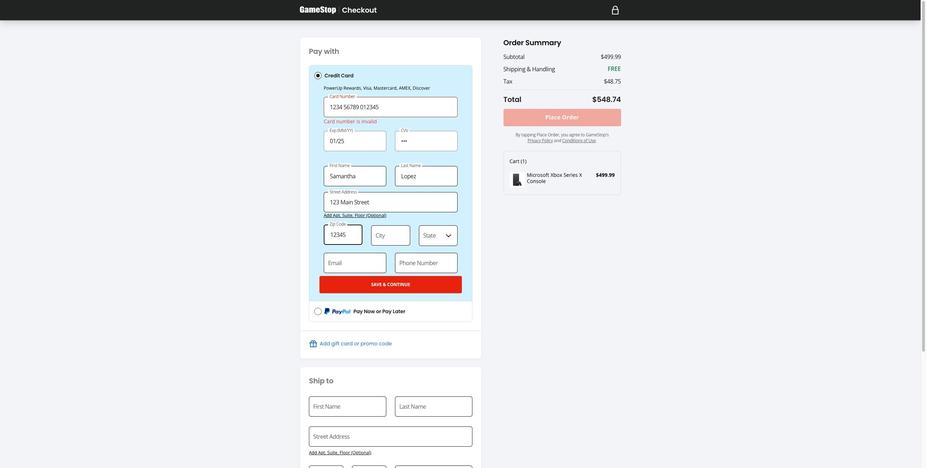 Task type: locate. For each thing, give the bounding box(es) containing it.
None email field
[[324, 253, 386, 273]]

None text field
[[395, 166, 458, 186], [324, 192, 458, 213], [324, 225, 363, 245], [309, 427, 473, 447], [352, 466, 386, 468], [395, 166, 458, 186], [324, 192, 458, 213], [324, 225, 363, 245], [309, 427, 473, 447], [352, 466, 386, 468]]

lock icon image
[[612, 6, 619, 14]]

tab list
[[309, 65, 473, 322]]

None telephone field
[[395, 253, 458, 273]]

None password field
[[395, 131, 458, 151]]

gift card image
[[309, 340, 318, 348]]

None text field
[[324, 97, 458, 117], [324, 131, 386, 151], [324, 166, 386, 186], [371, 226, 410, 246], [309, 397, 386, 417], [395, 397, 473, 417], [309, 466, 343, 468], [324, 97, 458, 117], [324, 131, 386, 151], [324, 166, 386, 186], [371, 226, 410, 246], [309, 397, 386, 417], [395, 397, 473, 417], [309, 466, 343, 468]]



Task type: describe. For each thing, give the bounding box(es) containing it.
microsoft xbox series x console image
[[510, 172, 525, 187]]

gamestop image
[[300, 6, 336, 14]]



Task type: vqa. For each thing, say whether or not it's contained in the screenshot.
Email Field
yes



